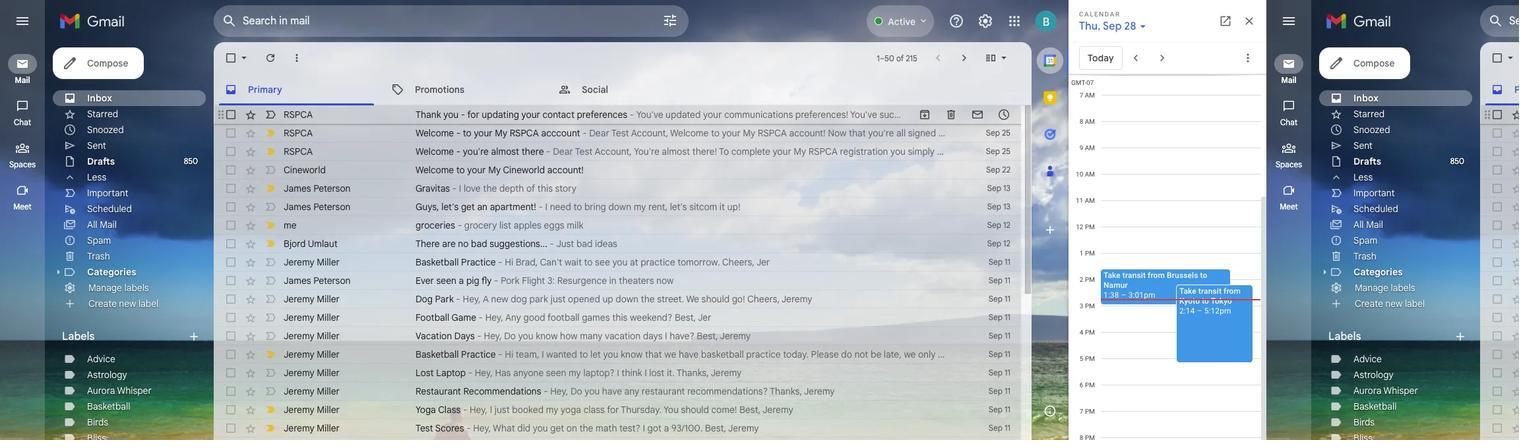 Task type: vqa. For each thing, say whether or not it's contained in the screenshot.


Task type: describe. For each thing, give the bounding box(es) containing it.
1 vertical spatial should
[[681, 405, 709, 416]]

your up there!
[[703, 109, 722, 121]]

best, right come!
[[740, 405, 761, 416]]

1 horizontal spatial a
[[664, 423, 669, 435]]

yoga
[[416, 405, 436, 416]]

i left "lost"
[[645, 368, 647, 379]]

class
[[438, 405, 461, 416]]

miller for basketball practice - hi team, i wanted to let you know that we have basketball practice today. please do not be late, we only have the gym for 2 hours. thanks, jeremy
[[317, 349, 340, 361]]

you're
[[634, 146, 660, 158]]

to up love
[[457, 164, 465, 176]]

best, down come!
[[705, 423, 727, 435]]

your right updating
[[522, 109, 540, 121]]

1 horizontal spatial have
[[679, 349, 699, 361]]

successfully
[[880, 109, 932, 121]]

jeremy miller for restaurant recommendations - hey, do you have any restaurant recommendations? thanks, jeremy
[[284, 386, 340, 398]]

all mail
[[87, 219, 117, 231]]

welcome for there
[[416, 146, 454, 158]]

Search in mail search field
[[214, 5, 689, 37]]

there are no bad suggestions... - just bad ideas
[[416, 238, 618, 250]]

you right thank
[[444, 109, 459, 121]]

1 contact from the left
[[543, 109, 575, 121]]

the left math
[[580, 423, 594, 435]]

hey, for hey, any good football games this weekend? best, jer
[[485, 312, 503, 324]]

9 sep 11 from the top
[[1242, 405, 1264, 415]]

1 vertical spatial this
[[538, 183, 553, 195]]

below
[[1002, 127, 1027, 139]]

4 sep 11 from the top
[[1242, 313, 1264, 323]]

wanted
[[547, 349, 577, 361]]

we
[[686, 294, 699, 306]]

1 horizontal spatial thanks,
[[770, 386, 802, 398]]

new inside manage labels create new label
[[119, 298, 136, 310]]

850
[[184, 156, 198, 166]]

2 horizontal spatial my
[[634, 201, 646, 213]]

1 sep 25 from the top
[[1239, 128, 1264, 138]]

1 13 from the top
[[1257, 183, 1264, 193]]

your down not
[[1262, 146, 1280, 158]]

ever
[[416, 275, 434, 287]]

all
[[87, 219, 97, 231]]

to left see
[[584, 257, 593, 269]]

1 horizontal spatial this
[[613, 312, 628, 324]]

guys, let's get an apartment! - i need to bring down my rent, let's sitcom it up!
[[416, 201, 741, 213]]

your down updating
[[474, 127, 493, 139]]

pork
[[501, 275, 520, 287]]

your up to
[[722, 127, 741, 139]]

you right let
[[603, 349, 619, 361]]

hey, for hey, do you know how many vacation days i have? best, jeremy
[[484, 331, 502, 342]]

games
[[582, 312, 610, 324]]

list
[[499, 220, 512, 232]]

11 row from the top
[[214, 290, 1274, 309]]

spam link
[[87, 235, 111, 247]]

2 horizontal spatial have
[[938, 349, 958, 361]]

0 vertical spatial need
[[937, 146, 959, 158]]

0 vertical spatial that
[[849, 127, 866, 139]]

unique
[[1101, 146, 1129, 158]]

16 row from the top
[[214, 383, 1274, 401]]

gym
[[977, 349, 995, 361]]

benefits
[[1106, 127, 1141, 139]]

1 vertical spatial of
[[527, 183, 535, 195]]

miller for basketball practice - hi brad, can't wait to see you at practice tomorrow. cheers, jer
[[317, 257, 340, 269]]

1 vertical spatial just
[[495, 405, 510, 416]]

my down updating
[[495, 127, 508, 139]]

1 11 from the top
[[1258, 257, 1264, 267]]

welcome to your my cineworld account! link
[[416, 164, 1202, 177]]

peterson for ever seen a pig fly - pork flight 3: resurgence in theaters now
[[314, 275, 351, 287]]

peterson for gravitas - i love the depth of this story
[[314, 183, 351, 195]]

1 horizontal spatial practice
[[747, 349, 781, 361]]

how
[[560, 331, 578, 342]]

to left bring
[[574, 201, 582, 213]]

2 cineworld from the left
[[503, 164, 545, 176]]

advanced search options image
[[657, 7, 684, 34]]

let
[[591, 349, 601, 361]]

my up complete
[[743, 127, 756, 139]]

1 horizontal spatial you're
[[869, 127, 894, 139]]

navigation containing mail
[[0, 42, 46, 441]]

jeremy miller for lost laptop - hey, has anyone seen my laptop? i think i lost it. thanks, jeremy
[[284, 368, 340, 379]]

inbox link
[[87, 92, 112, 104]]

opened
[[568, 294, 600, 306]]

2 horizontal spatial a
[[975, 127, 980, 139]]

0300
[[1453, 109, 1477, 121]]

0 vertical spatial on
[[1440, 109, 1451, 121]]

6 11 from the top
[[1258, 350, 1264, 360]]

signed
[[909, 127, 937, 139]]

eggs
[[544, 220, 565, 232]]

i up eggs
[[545, 201, 548, 213]]

1 you've from the left
[[637, 109, 664, 121]]

0 horizontal spatial did
[[518, 423, 531, 435]]

ideas
[[595, 238, 618, 250]]

8 sep 11 from the top
[[1242, 387, 1264, 397]]

theaters
[[619, 275, 654, 287]]

social
[[582, 83, 608, 95]]

hey, for hey, i just booked my yoga class for thursday. you should come! best, jeremy
[[470, 405, 488, 416]]

5 row from the top
[[214, 179, 1274, 198]]

miller for yoga class - hey, i just booked my yoga class for thursday. you should come! best, jeremy
[[317, 405, 340, 416]]

trash link
[[87, 251, 110, 263]]

6 row from the top
[[214, 198, 1274, 216]]

welcome for my
[[416, 127, 454, 139]]

groceries - grocery list apples eggs milk
[[416, 220, 584, 232]]

restaurant
[[416, 386, 461, 398]]

yoga
[[561, 405, 581, 416]]

1 horizontal spatial dear
[[589, 127, 610, 139]]

1 almost from the left
[[491, 146, 519, 158]]

less button
[[53, 170, 206, 185]]

make
[[1176, 109, 1199, 121]]

what
[[493, 423, 515, 435]]

hours.
[[1019, 349, 1045, 361]]

change,
[[1219, 109, 1252, 121]]

verify
[[1235, 146, 1259, 158]]

you down booked
[[533, 423, 548, 435]]

if
[[1119, 109, 1125, 121]]

2 11 from the top
[[1258, 276, 1264, 286]]

1 updated from the left
[[666, 109, 701, 121]]

there
[[416, 238, 440, 250]]

0 vertical spatial jer
[[757, 257, 770, 269]]

0 vertical spatial know
[[536, 331, 558, 342]]

10 row from the top
[[214, 272, 1274, 290]]

me
[[284, 220, 297, 232]]

12 row from the top
[[214, 309, 1274, 327]]

now:
[[1319, 146, 1339, 158]]

have?
[[670, 331, 695, 342]]

1 25 from the top
[[1255, 128, 1264, 138]]

2 contact from the left
[[1285, 109, 1317, 121]]

1 vertical spatial get
[[551, 423, 564, 435]]

up,
[[939, 127, 952, 139]]

you left at
[[613, 257, 628, 269]]

0 horizontal spatial a
[[459, 275, 464, 287]]

label
[[139, 298, 159, 310]]

flight
[[522, 275, 545, 287]]

best, up basketball
[[697, 331, 718, 342]]

your up love
[[467, 164, 486, 176]]

0 vertical spatial account,
[[631, 127, 669, 139]]

good
[[524, 312, 545, 324]]

recommendations?
[[688, 386, 768, 398]]

suggestions...
[[490, 238, 548, 250]]

0 vertical spatial cheers,
[[723, 257, 755, 269]]

2 we from the left
[[904, 349, 916, 361]]

3 sep 11 from the top
[[1242, 294, 1264, 304]]

a
[[483, 294, 489, 306]]

preferences!
[[796, 109, 849, 121]]

0 vertical spatial test
[[612, 127, 629, 139]]

1 sep 12 from the top
[[1241, 220, 1264, 230]]

the down preferences.
[[1090, 127, 1104, 139]]

james for gravitas - i love the depth of this story
[[284, 183, 311, 195]]

0 vertical spatial this
[[1201, 109, 1216, 121]]

yet?
[[1375, 127, 1393, 139]]

my down "make"
[[1175, 127, 1188, 139]]

row containing cineworld
[[214, 161, 1274, 179]]

1 vertical spatial on
[[567, 423, 577, 435]]

row containing me
[[214, 216, 1274, 235]]

the up weekend?
[[641, 294, 655, 306]]

our
[[1319, 109, 1333, 121]]

recommendations
[[464, 386, 541, 398]]

less
[[87, 172, 106, 183]]

i right team,
[[542, 349, 544, 361]]

in
[[609, 275, 617, 287]]

only
[[919, 349, 936, 361]]

tab list inside main content
[[214, 74, 1285, 106]]

2 communications from the left
[[992, 109, 1061, 121]]

1 horizontal spatial did
[[1145, 109, 1158, 121]]

test?
[[620, 423, 641, 435]]

14 row from the top
[[214, 346, 1274, 364]]

spaces heading
[[0, 160, 45, 170]]

0 vertical spatial for
[[468, 109, 480, 121]]

miller for dog park - hey, a new dog park just opened up down the street. we should go! cheers, jeremy
[[317, 294, 340, 306]]

restaurant
[[642, 386, 685, 398]]

your right using
[[1080, 146, 1099, 158]]

2 sep 13 from the top
[[1241, 202, 1264, 212]]

pet
[[1359, 127, 1373, 139]]

you up class
[[585, 386, 600, 398]]

0 horizontal spatial not
[[855, 349, 869, 361]]

thank
[[416, 109, 441, 121]]

713197
[[1207, 146, 1233, 158]]

2 sep 12 from the top
[[1241, 239, 1264, 249]]

2 bad from the left
[[577, 238, 593, 250]]

2 you've from the left
[[851, 109, 878, 121]]

manage
[[88, 282, 122, 294]]

thank you - for updating your contact preferences - you've updated your communications preferences! you've successfully updated your communications preferences. if you did not make this change, please contact our supporter services team on 0300
[[416, 109, 1477, 121]]

scheduled link
[[87, 203, 132, 215]]

james peterson for guys, let's get an apartment!
[[284, 201, 351, 213]]

i down recommendations
[[490, 405, 492, 416]]

to left let
[[580, 349, 588, 361]]

aurora
[[87, 385, 115, 397]]

any
[[505, 312, 521, 324]]

you down welcome - to your my rspca acccount - dear test account, welcome to your my rspca account! now that you're all signed up, take a look below to discover all the benefits of your my rspca account. not found your perfect pet yet? no
[[891, 146, 906, 158]]

i right days
[[665, 331, 668, 342]]

1 sep 13 from the top
[[1241, 183, 1264, 193]]

2 all from the left
[[1078, 127, 1088, 139]]

0 vertical spatial should
[[702, 294, 730, 306]]

chat heading
[[0, 117, 45, 128]]

jeremy miller for basketball practice - hi brad, can't wait to see you at practice tomorrow. cheers, jer
[[284, 257, 340, 269]]

mail heading
[[0, 75, 45, 86]]

1 horizontal spatial of
[[1143, 127, 1152, 139]]

do for know
[[504, 331, 516, 342]]

tomorrow.
[[678, 257, 720, 269]]

my up gravitas - i love the depth of this story
[[488, 164, 501, 176]]

1 horizontal spatial know
[[621, 349, 643, 361]]

new inside row
[[491, 294, 509, 306]]

to right the below
[[1029, 127, 1038, 139]]

basketball practice - hi brad, can't wait to see you at practice tomorrow. cheers, jer
[[416, 257, 770, 269]]

0 horizontal spatial have
[[602, 386, 622, 398]]

updating
[[482, 109, 519, 121]]

i left the think
[[617, 368, 619, 379]]

7 sep 11 from the top
[[1242, 368, 1264, 378]]

0 horizontal spatial get
[[461, 201, 475, 213]]

7 11 from the top
[[1258, 368, 1264, 378]]

gravitas
[[416, 183, 450, 195]]

birds link
[[87, 417, 108, 429]]

2 12 from the top
[[1257, 239, 1264, 249]]

your down the below
[[998, 146, 1016, 158]]

0 horizontal spatial dear
[[553, 146, 573, 158]]

1 communications from the left
[[725, 109, 793, 121]]

0 vertical spatial down
[[609, 201, 632, 213]]

now
[[657, 275, 674, 287]]

1 vertical spatial that
[[645, 349, 662, 361]]

0 horizontal spatial thanks,
[[677, 368, 709, 379]]

your down our
[[1304, 127, 1323, 139]]

jeremy miller for test scores - hey, what did you get on the math test? i got a 93/100. best, jeremy
[[284, 423, 340, 435]]

tab list right 22
[[1285, 42, 1322, 393]]

15 row from the top
[[214, 364, 1274, 383]]

the left gym
[[961, 349, 975, 361]]

bjord umlaut
[[284, 238, 338, 250]]

1 vertical spatial mail
[[100, 219, 117, 231]]

depth
[[499, 183, 524, 195]]

2 sep 25 from the top
[[1239, 147, 1264, 156]]

1 vertical spatial need
[[550, 201, 571, 213]]

the right love
[[483, 183, 497, 195]]

it.
[[667, 368, 675, 379]]

17 row from the top
[[214, 401, 1274, 420]]

10 sep 11 from the top
[[1242, 424, 1264, 434]]



Task type: locate. For each thing, give the bounding box(es) containing it.
your up verification
[[1154, 127, 1173, 139]]

hey, for hey, has anyone seen my laptop? i think i lost it. thanks, jeremy
[[475, 368, 493, 379]]

2 almost from the left
[[662, 146, 690, 158]]

1 vertical spatial practice
[[747, 349, 781, 361]]

1 horizontal spatial that
[[849, 127, 866, 139]]

1 horizontal spatial almost
[[662, 146, 690, 158]]

2 sep 11 from the top
[[1242, 276, 1264, 286]]

1 vertical spatial my
[[569, 368, 581, 379]]

toggle split pane mode image
[[1237, 51, 1251, 65]]

2 peterson from the top
[[314, 201, 351, 213]]

miller for lost laptop - hey, has anyone seen my laptop? i think i lost it. thanks, jeremy
[[317, 368, 340, 379]]

1 bad from the left
[[471, 238, 487, 250]]

welcome for cineworld
[[416, 164, 454, 176]]

on right team
[[1440, 109, 1451, 121]]

did right 'if' at the right of the page
[[1145, 109, 1158, 121]]

need down story
[[550, 201, 571, 213]]

3 james peterson from the top
[[284, 275, 351, 287]]

1 vertical spatial james peterson
[[284, 201, 351, 213]]

milk
[[567, 220, 584, 232]]

do down any
[[504, 331, 516, 342]]

primary tab
[[214, 74, 379, 106]]

a
[[975, 127, 980, 139], [459, 275, 464, 287], [664, 423, 669, 435]]

3 11 from the top
[[1258, 294, 1264, 304]]

row containing bjord umlaut
[[214, 235, 1274, 253]]

7 miller from the top
[[317, 386, 340, 398]]

hi for hi brad, can't wait to see you at practice tomorrow. cheers, jer
[[505, 257, 514, 269]]

1 vertical spatial account,
[[595, 146, 632, 158]]

1 all from the left
[[897, 127, 906, 139]]

0 vertical spatial practice
[[641, 257, 675, 269]]

just up football game - hey, any good football games this weekend? best, jer
[[551, 294, 566, 306]]

for right class
[[607, 405, 619, 416]]

2 horizontal spatial this
[[1201, 109, 1216, 121]]

sep 25 up verify
[[1239, 128, 1264, 138]]

Search in mail text field
[[243, 15, 626, 28]]

2 hi from the top
[[505, 349, 514, 361]]

0 vertical spatial peterson
[[314, 183, 351, 195]]

1 horizontal spatial need
[[937, 146, 959, 158]]

1 horizontal spatial updated
[[934, 109, 969, 121]]

1 account from the left
[[1019, 146, 1053, 158]]

2 vertical spatial this
[[613, 312, 628, 324]]

more image
[[290, 51, 304, 65]]

just down recommendations
[[495, 405, 510, 416]]

1 horizontal spatial not
[[1160, 109, 1174, 121]]

grocery
[[464, 220, 497, 232]]

practice
[[461, 257, 496, 269], [461, 349, 496, 361]]

team
[[1417, 109, 1438, 121]]

james peterson for ever seen a pig fly
[[284, 275, 351, 287]]

1 vertical spatial sep 13
[[1241, 202, 1264, 212]]

new down the manage labels link
[[119, 298, 136, 310]]

days
[[454, 331, 475, 342]]

to left "verify"
[[961, 146, 970, 158]]

hey, left the a
[[463, 294, 481, 306]]

practice for hi brad, can't wait to see you at practice tomorrow. cheers, jer
[[461, 257, 496, 269]]

all down preferences.
[[1078, 127, 1088, 139]]

8 miller from the top
[[317, 405, 340, 416]]

jeremy miller for basketball practice - hi team, i wanted to let you know that we have basketball practice today. please do not be late, we only have the gym for 2 hours. thanks, jeremy
[[284, 349, 340, 361]]

0 vertical spatial sep 13
[[1241, 183, 1264, 193]]

0 horizontal spatial need
[[550, 201, 571, 213]]

hey, for hey, a new dog park just opened up down the street. we should go! cheers, jeremy
[[463, 294, 481, 306]]

team,
[[516, 349, 540, 361]]

2 updated from the left
[[934, 109, 969, 121]]

math
[[596, 423, 617, 435]]

main content
[[214, 42, 1477, 441]]

2 james from the top
[[284, 201, 311, 213]]

guys,
[[416, 201, 439, 213]]

just
[[557, 238, 574, 250]]

need down up,
[[937, 146, 959, 158]]

0 horizontal spatial just
[[495, 405, 510, 416]]

2 james peterson from the top
[[284, 201, 351, 213]]

0 vertical spatial basketball
[[416, 257, 459, 269]]

rspca
[[284, 109, 313, 121], [284, 127, 313, 139], [510, 127, 539, 139], [758, 127, 787, 139], [1190, 127, 1219, 139], [284, 146, 313, 158], [809, 146, 838, 158]]

1 row from the top
[[214, 106, 1477, 124]]

0 vertical spatial sep 12
[[1241, 220, 1264, 230]]

at
[[630, 257, 639, 269]]

1 let's from the left
[[442, 201, 459, 213]]

got
[[648, 423, 662, 435]]

can't
[[540, 257, 562, 269]]

1 sep 11 from the top
[[1242, 257, 1264, 267]]

park
[[530, 294, 548, 306]]

2 jeremy miller from the top
[[284, 294, 340, 306]]

1 vertical spatial cheers,
[[748, 294, 780, 306]]

new right the a
[[491, 294, 509, 306]]

i left love
[[459, 183, 462, 195]]

1 horizontal spatial test
[[575, 146, 593, 158]]

on down yoga
[[567, 423, 577, 435]]

1 vertical spatial seen
[[546, 368, 567, 379]]

any
[[625, 386, 640, 398]]

did down booked
[[518, 423, 531, 435]]

9 miller from the top
[[317, 423, 340, 435]]

main content containing primary
[[214, 42, 1477, 441]]

this right "make"
[[1201, 109, 1216, 121]]

account, up you're
[[631, 127, 669, 139]]

we left only
[[904, 349, 916, 361]]

i left 'got'
[[643, 423, 645, 435]]

1 vertical spatial do
[[571, 386, 582, 398]]

8 11 from the top
[[1258, 387, 1264, 397]]

you
[[444, 109, 459, 121], [1127, 109, 1142, 121], [891, 146, 906, 158], [613, 257, 628, 269], [518, 331, 534, 342], [603, 349, 619, 361], [585, 386, 600, 398], [533, 423, 548, 435]]

james peterson for gravitas
[[284, 183, 351, 195]]

7 row from the top
[[214, 216, 1274, 235]]

verification
[[1132, 146, 1179, 158]]

dog park - hey, a new dog park just opened up down the street. we should go! cheers, jeremy
[[416, 294, 813, 306]]

1 we from the left
[[665, 349, 677, 361]]

2 practice from the top
[[461, 349, 496, 361]]

account! down preferences!
[[790, 127, 826, 139]]

james for guys, let's get an apartment! - i need to bring down my rent, let's sitcom it up!
[[284, 201, 311, 213]]

jeremy miller for football game - hey, any good football games this weekend? best, jer
[[284, 312, 340, 324]]

verify
[[972, 146, 995, 158]]

let's right guys,
[[442, 201, 459, 213]]

0 vertical spatial a
[[975, 127, 980, 139]]

up
[[603, 294, 614, 306]]

1 horizontal spatial on
[[1440, 109, 1451, 121]]

your up look
[[971, 109, 990, 121]]

practice up 'pig'
[[461, 257, 496, 269]]

1 horizontal spatial let's
[[670, 201, 687, 213]]

1 vertical spatial jer
[[698, 312, 712, 324]]

social tab
[[548, 74, 714, 106]]

7 jeremy miller from the top
[[284, 386, 340, 398]]

5 jeremy miller from the top
[[284, 349, 340, 361]]

create
[[88, 298, 117, 310]]

settings image
[[1231, 13, 1247, 29]]

0 vertical spatial seen
[[436, 275, 457, 287]]

25 down 'please'
[[1255, 128, 1264, 138]]

1 vertical spatial for
[[997, 349, 1009, 361]]

sep 22
[[1239, 165, 1264, 175]]

miller for test scores - hey, what did you get on the math test? i got a 93/100. best, jeremy
[[317, 423, 340, 435]]

13
[[1257, 183, 1264, 193], [1257, 202, 1264, 212]]

1 vertical spatial down
[[616, 294, 639, 306]]

1 horizontal spatial all
[[1078, 127, 1088, 139]]

for left 2
[[997, 349, 1009, 361]]

welcome - you're almost there - dear test account, you're almost there! to complete your my rspca registration you simply need to verify your account using your unique verification code: 713197 verify your account now: https://
[[416, 146, 1371, 158]]

1 hi from the top
[[505, 257, 514, 269]]

9 row from the top
[[214, 253, 1274, 272]]

almost up the welcome to your my cineworld account!
[[491, 146, 519, 158]]

2 horizontal spatial test
[[612, 127, 629, 139]]

0 horizontal spatial contact
[[543, 109, 575, 121]]

1 horizontal spatial just
[[551, 294, 566, 306]]

0 horizontal spatial all
[[897, 127, 906, 139]]

your
[[522, 109, 540, 121], [703, 109, 722, 121], [971, 109, 990, 121], [474, 127, 493, 139], [722, 127, 741, 139], [1154, 127, 1173, 139], [1304, 127, 1323, 139], [773, 146, 792, 158], [998, 146, 1016, 158], [1080, 146, 1099, 158], [1262, 146, 1280, 158], [467, 164, 486, 176]]

2 vertical spatial my
[[546, 405, 559, 416]]

gmail image
[[59, 8, 131, 34]]

primary
[[248, 83, 282, 95]]

practice up now
[[641, 257, 675, 269]]

1 vertical spatial 12
[[1257, 239, 1264, 249]]

welcome - to your my rspca acccount - dear test account, welcome to your my rspca account! now that you're all signed up, take a look below to discover all the benefits of your my rspca account. not found your perfect pet yet? no
[[416, 127, 1407, 139]]

we up it.
[[665, 349, 677, 361]]

communications up the below
[[992, 109, 1061, 121]]

0 vertical spatial mail
[[15, 75, 30, 85]]

you up team,
[[518, 331, 534, 342]]

of up verification
[[1143, 127, 1152, 139]]

1 vertical spatial thanks,
[[677, 368, 709, 379]]

basketball for basketball practice - hi team, i wanted to let you know that we have basketball practice today. please do not be late, we only have the gym for 2 hours. thanks, jeremy
[[416, 349, 459, 361]]

has
[[495, 368, 511, 379]]

hi left team,
[[505, 349, 514, 361]]

1 jeremy miller from the top
[[284, 257, 340, 269]]

1 horizontal spatial for
[[607, 405, 619, 416]]

come!
[[712, 405, 737, 416]]

mail inside mail heading
[[15, 75, 30, 85]]

promotions tab
[[381, 74, 547, 106]]

4 jeremy miller from the top
[[284, 331, 340, 342]]

basketball link
[[87, 401, 130, 413]]

1 vertical spatial did
[[518, 423, 531, 435]]

1 horizontal spatial communications
[[992, 109, 1061, 121]]

toolbar inside row
[[1165, 108, 1270, 121]]

3 jeremy miller from the top
[[284, 312, 340, 324]]

navigation
[[0, 42, 46, 441]]

0 horizontal spatial do
[[504, 331, 516, 342]]

jeremy miller for dog park - hey, a new dog park just opened up down the street. we should go! cheers, jeremy
[[284, 294, 340, 306]]

basketball down aurora
[[87, 401, 130, 413]]

6 sep 11 from the top
[[1242, 350, 1264, 360]]

miller for vacation days - hey, do you know how many vacation days i have? best, jeremy
[[317, 331, 340, 342]]

jer down the we
[[698, 312, 712, 324]]

peterson
[[314, 183, 351, 195], [314, 201, 351, 213], [314, 275, 351, 287]]

dog
[[416, 294, 433, 306]]

your right complete
[[773, 146, 792, 158]]

1 james peterson from the top
[[284, 183, 351, 195]]

cineworld
[[284, 164, 326, 176], [503, 164, 545, 176]]

basketball for basketball practice - hi brad, can't wait to see you at practice tomorrow. cheers, jer
[[416, 257, 459, 269]]

almost
[[491, 146, 519, 158], [662, 146, 690, 158]]

1 miller from the top
[[317, 257, 340, 269]]

hey, right days
[[484, 331, 502, 342]]

9 11 from the top
[[1258, 405, 1264, 415]]

13 row from the top
[[214, 327, 1274, 346]]

1 horizontal spatial account!
[[790, 127, 826, 139]]

0 horizontal spatial mail
[[15, 75, 30, 85]]

None checkbox
[[224, 51, 238, 65], [224, 127, 238, 140], [224, 201, 238, 214], [224, 219, 238, 232], [224, 275, 238, 288], [224, 293, 238, 306], [224, 311, 238, 325], [224, 330, 238, 343], [224, 348, 238, 362], [224, 367, 238, 380], [224, 385, 238, 399], [224, 404, 238, 417], [224, 422, 238, 436], [224, 51, 238, 65], [224, 127, 238, 140], [224, 201, 238, 214], [224, 219, 238, 232], [224, 275, 238, 288], [224, 293, 238, 306], [224, 311, 238, 325], [224, 330, 238, 343], [224, 348, 238, 362], [224, 367, 238, 380], [224, 385, 238, 399], [224, 404, 238, 417], [224, 422, 238, 436]]

4 11 from the top
[[1258, 313, 1264, 323]]

test down 'yoga' at the left bottom of page
[[416, 423, 433, 435]]

22
[[1255, 165, 1264, 175]]

main menu image
[[15, 13, 30, 29]]

for down promotions tab
[[468, 109, 480, 121]]

0 vertical spatial account!
[[790, 127, 826, 139]]

tab list
[[1285, 42, 1322, 393], [214, 74, 1285, 106]]

3 peterson from the top
[[314, 275, 351, 287]]

2 vertical spatial peterson
[[314, 275, 351, 287]]

0 horizontal spatial almost
[[491, 146, 519, 158]]

jeremy miller for vacation days - hey, do you know how many vacation days i have? best, jeremy
[[284, 331, 340, 342]]

basketball for basketball
[[87, 401, 130, 413]]

2 miller from the top
[[317, 294, 340, 306]]

2 account from the left
[[1283, 146, 1317, 158]]

you right 'if' at the right of the page
[[1127, 109, 1142, 121]]

1 vertical spatial account!
[[548, 164, 584, 176]]

0 horizontal spatial account!
[[548, 164, 584, 176]]

this left story
[[538, 183, 553, 195]]

1 practice from the top
[[461, 257, 496, 269]]

1 vertical spatial 25
[[1255, 147, 1264, 156]]

0 horizontal spatial know
[[536, 331, 558, 342]]

3 miller from the top
[[317, 312, 340, 324]]

cheers,
[[723, 257, 755, 269], [748, 294, 780, 306]]

acccount
[[541, 127, 581, 139]]

basketball practice - hi team, i wanted to let you know that we have basketball practice today. please do not be late, we only have the gym for 2 hours. thanks, jeremy
[[416, 349, 1112, 361]]

manage labels create new label
[[88, 282, 159, 310]]

do for have
[[571, 386, 582, 398]]

93/100.
[[672, 423, 703, 435]]

cheers, right go!
[[748, 294, 780, 306]]

james for ever seen a pig fly - pork flight 3: resurgence in theaters now
[[284, 275, 311, 287]]

sent
[[87, 140, 106, 152]]

0 horizontal spatial for
[[468, 109, 480, 121]]

2 13 from the top
[[1257, 202, 1264, 212]]

advice
[[87, 354, 115, 366]]

miller for restaurant recommendations - hey, do you have any restaurant recommendations? thanks, jeremy
[[317, 386, 340, 398]]

labels heading
[[62, 331, 187, 344]]

hey, for hey, do you have any restaurant recommendations? thanks, jeremy
[[550, 386, 568, 398]]

you're up the welcome to your my cineworld account!
[[463, 146, 489, 158]]

sep 25 up 'sep 22'
[[1239, 147, 1264, 156]]

an
[[477, 201, 488, 213]]

0 vertical spatial practice
[[461, 257, 496, 269]]

0 horizontal spatial updated
[[666, 109, 701, 121]]

not left "make"
[[1160, 109, 1174, 121]]

spam
[[87, 235, 111, 247]]

18 row from the top
[[214, 420, 1274, 438]]

0 vertical spatial 12
[[1257, 220, 1264, 230]]

peterson for guys, let's get an apartment! - i need to bring down my rent, let's sitcom it up!
[[314, 201, 351, 213]]

apartment!
[[490, 201, 536, 213]]

0 horizontal spatial new
[[119, 298, 136, 310]]

now
[[828, 127, 847, 139]]

my for class
[[546, 405, 559, 416]]

to up to
[[711, 127, 720, 139]]

that up registration
[[849, 127, 866, 139]]

hi for hi team, i wanted to let you know that we have basketball practice today. please do not be late, we only have the gym for 2 hours. thanks, jeremy
[[505, 349, 514, 361]]

0 vertical spatial james
[[284, 183, 311, 195]]

tab list up complete
[[214, 74, 1285, 106]]

dear down the preferences
[[589, 127, 610, 139]]

miller for football game - hey, any good football games this weekend? best, jer
[[317, 312, 340, 324]]

0 vertical spatial dear
[[589, 127, 610, 139]]

sep 11
[[1242, 257, 1264, 267], [1242, 276, 1264, 286], [1242, 294, 1264, 304], [1242, 313, 1264, 323], [1242, 331, 1264, 341], [1242, 350, 1264, 360], [1242, 368, 1264, 378], [1242, 387, 1264, 397], [1242, 405, 1264, 415], [1242, 424, 1264, 434]]

refresh image
[[264, 51, 277, 65]]

4 miller from the top
[[317, 331, 340, 342]]

advice link
[[87, 354, 115, 366]]

account,
[[631, 127, 669, 139], [595, 146, 632, 158]]

updated up up,
[[934, 109, 969, 121]]

basketball down there
[[416, 257, 459, 269]]

test down acccount
[[575, 146, 593, 158]]

6 jeremy miller from the top
[[284, 368, 340, 379]]

1 james from the top
[[284, 183, 311, 195]]

contact up "found"
[[1285, 109, 1317, 121]]

2 vertical spatial a
[[664, 423, 669, 435]]

account down "found"
[[1283, 146, 1317, 158]]

thanks, right hours.
[[1047, 349, 1079, 361]]

do down lost laptop - hey, has anyone seen my laptop? i think i lost it. thanks, jeremy
[[571, 386, 582, 398]]

you've down social tab
[[637, 109, 664, 121]]

2 vertical spatial james peterson
[[284, 275, 351, 287]]

rent,
[[649, 201, 668, 213]]

look
[[982, 127, 1000, 139]]

9 jeremy miller from the top
[[284, 423, 340, 435]]

1 vertical spatial basketball
[[416, 349, 459, 361]]

meet heading
[[0, 202, 45, 212]]

please
[[1255, 109, 1282, 121]]

bad right just
[[577, 238, 593, 250]]

welcome
[[416, 127, 454, 139], [671, 127, 709, 139], [416, 146, 454, 158], [416, 164, 454, 176]]

1 vertical spatial 13
[[1257, 202, 1264, 212]]

row
[[214, 106, 1477, 124], [214, 124, 1407, 143], [214, 143, 1371, 161], [214, 161, 1274, 179], [214, 179, 1274, 198], [214, 198, 1274, 216], [214, 216, 1274, 235], [214, 235, 1274, 253], [214, 253, 1274, 272], [214, 272, 1274, 290], [214, 290, 1274, 309], [214, 309, 1274, 327], [214, 327, 1274, 346], [214, 346, 1274, 364], [214, 364, 1274, 383], [214, 383, 1274, 401], [214, 401, 1274, 420], [214, 420, 1274, 438]]

0 horizontal spatial test
[[416, 423, 433, 435]]

1 vertical spatial not
[[855, 349, 869, 361]]

brad,
[[516, 257, 538, 269]]

2 25 from the top
[[1255, 147, 1264, 156]]

updated
[[666, 109, 701, 121], [934, 109, 969, 121]]

contact
[[543, 109, 575, 121], [1285, 109, 1317, 121]]

1 vertical spatial you're
[[463, 146, 489, 158]]

0 horizontal spatial bad
[[471, 238, 487, 250]]

you're up welcome - you're almost there - dear test account, you're almost there! to complete your my rspca registration you simply need to verify your account using your unique verification code: 713197 verify your account now: https://
[[869, 127, 894, 139]]

snoozed link
[[87, 124, 124, 136]]

football
[[416, 312, 450, 324]]

basketball
[[416, 257, 459, 269], [416, 349, 459, 361], [87, 401, 130, 413]]

down
[[609, 201, 632, 213], [616, 294, 639, 306]]

0 horizontal spatial cineworld
[[284, 164, 326, 176]]

should
[[702, 294, 730, 306], [681, 405, 709, 416]]

1 peterson from the top
[[314, 183, 351, 195]]

cheers, up go!
[[723, 257, 755, 269]]

1 vertical spatial a
[[459, 275, 464, 287]]

get down yoga
[[551, 423, 564, 435]]

my up welcome to your my cineworld account! link
[[794, 146, 807, 158]]

categories
[[87, 267, 136, 278]]

starred
[[87, 108, 118, 120]]

create new label link
[[88, 298, 159, 310]]

please
[[811, 349, 839, 361]]

discover
[[1040, 127, 1076, 139]]

12
[[1257, 220, 1264, 230], [1257, 239, 1264, 249]]

vacation days - hey, do you know how many vacation days i have? best, jeremy
[[416, 331, 751, 342]]

seen up park
[[436, 275, 457, 287]]

communications
[[725, 109, 793, 121], [992, 109, 1061, 121]]

vacation
[[605, 331, 641, 342]]

aurora whisper
[[87, 385, 152, 397]]

birds
[[87, 417, 108, 429]]

have down have?
[[679, 349, 699, 361]]

2 horizontal spatial thanks,
[[1047, 349, 1079, 361]]

11
[[1258, 257, 1264, 267], [1258, 276, 1264, 286], [1258, 294, 1264, 304], [1258, 313, 1264, 323], [1258, 331, 1264, 341], [1258, 350, 1264, 360], [1258, 368, 1264, 378], [1258, 387, 1264, 397], [1258, 405, 1264, 415], [1258, 424, 1264, 434]]

registration
[[840, 146, 889, 158]]

2 horizontal spatial for
[[997, 349, 1009, 361]]

1 horizontal spatial we
[[904, 349, 916, 361]]

6 miller from the top
[[317, 368, 340, 379]]

3 james from the top
[[284, 275, 311, 287]]

2 let's from the left
[[670, 201, 687, 213]]

3 row from the top
[[214, 143, 1371, 161]]

hi left brad,
[[505, 257, 514, 269]]

weekend?
[[630, 312, 673, 324]]

1 vertical spatial dear
[[553, 146, 573, 158]]

0 horizontal spatial we
[[665, 349, 677, 361]]

drafts link
[[87, 156, 115, 168]]

2 row from the top
[[214, 124, 1407, 143]]

you've up registration
[[851, 109, 878, 121]]

None checkbox
[[224, 108, 238, 121], [224, 145, 238, 158], [224, 164, 238, 177], [224, 182, 238, 195], [224, 238, 238, 251], [224, 256, 238, 269], [224, 108, 238, 121], [224, 145, 238, 158], [224, 164, 238, 177], [224, 182, 238, 195], [224, 238, 238, 251], [224, 256, 238, 269]]

5 miller from the top
[[317, 349, 340, 361]]

best, up have?
[[675, 312, 696, 324]]

2 vertical spatial test
[[416, 423, 433, 435]]

5 11 from the top
[[1258, 331, 1264, 341]]

account down the below
[[1019, 146, 1053, 158]]

search in mail image
[[218, 9, 242, 33]]

10 11 from the top
[[1258, 424, 1264, 434]]

hey, for hey, what did you get on the math test? i got a 93/100. best, jeremy
[[473, 423, 491, 435]]

1 horizontal spatial my
[[569, 368, 581, 379]]

mail down the scheduled on the top left
[[100, 219, 117, 231]]

0 horizontal spatial let's
[[442, 201, 459, 213]]

communications up complete
[[725, 109, 793, 121]]

0 horizontal spatial this
[[538, 183, 553, 195]]

a left look
[[975, 127, 980, 139]]

to down promotions tab
[[463, 127, 472, 139]]

james peterson
[[284, 183, 351, 195], [284, 201, 351, 213], [284, 275, 351, 287]]

astrology
[[87, 370, 127, 381]]

labels
[[62, 331, 95, 344]]

preferences.
[[1064, 109, 1117, 121]]

4 row from the top
[[214, 161, 1274, 179]]

there
[[522, 146, 544, 158]]

basketball down vacation
[[416, 349, 459, 361]]

a left 'pig'
[[459, 275, 464, 287]]

1 12 from the top
[[1257, 220, 1264, 230]]

1 vertical spatial sep 25
[[1239, 147, 1264, 156]]

0 vertical spatial of
[[1143, 127, 1152, 139]]

account, left you're
[[595, 146, 632, 158]]

0 horizontal spatial you're
[[463, 146, 489, 158]]

game
[[452, 312, 476, 324]]

5 sep 11 from the top
[[1242, 331, 1264, 341]]

toolbar
[[1165, 108, 1270, 121]]

jeremy miller for yoga class - hey, i just booked my yoga class for thursday. you should come! best, jeremy
[[284, 405, 340, 416]]

tab list containing primary
[[214, 74, 1285, 106]]

seen
[[436, 275, 457, 287], [546, 368, 567, 379]]

late,
[[884, 349, 902, 361]]

thanks, right it.
[[677, 368, 709, 379]]

2 vertical spatial for
[[607, 405, 619, 416]]

8 row from the top
[[214, 235, 1274, 253]]

1 horizontal spatial seen
[[546, 368, 567, 379]]

yoga class - hey, i just booked my yoga class for thursday. you should come! best, jeremy
[[416, 405, 794, 416]]

my for i
[[569, 368, 581, 379]]

practice for hi team, i wanted to let you know that we have basketball practice today. please do not be late, we only have the gym for 2 hours. thanks, jeremy
[[461, 349, 496, 361]]

1 cineworld from the left
[[284, 164, 326, 176]]

thanks, down today.
[[770, 386, 802, 398]]



